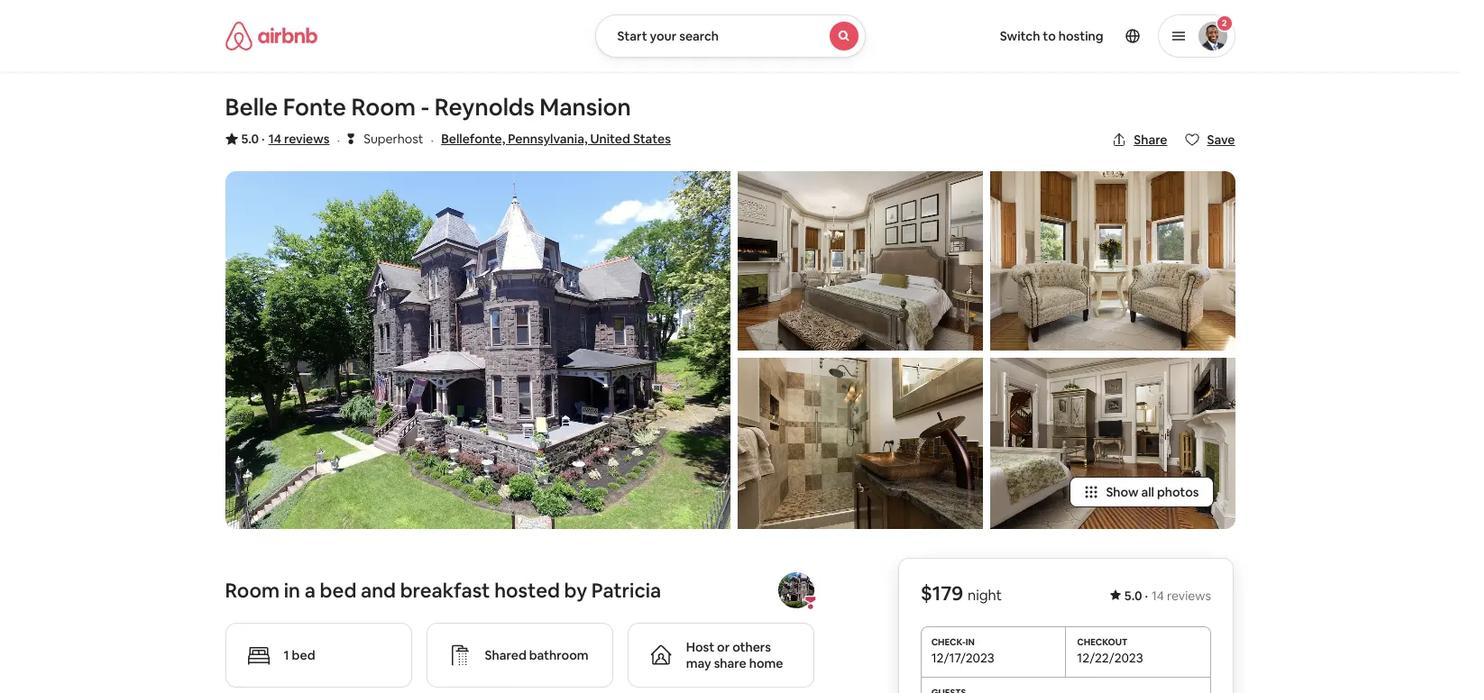 Task type: vqa. For each thing, say whether or not it's contained in the screenshot.
11 button
no



Task type: describe. For each thing, give the bounding box(es) containing it.
breakfast
[[400, 579, 490, 604]]

$179
[[921, 581, 964, 607]]

room in a bed and breakfast hosted by patricia
[[225, 579, 661, 604]]

2 button
[[1158, 14, 1235, 58]]

mansion
[[540, 92, 631, 123]]

may
[[686, 656, 711, 672]]

show
[[1106, 485, 1139, 501]]

belle fonte room - reynolds mansion image 5 image
[[990, 358, 1235, 530]]

switch to hosting link
[[989, 17, 1115, 55]]

0 vertical spatial 14
[[269, 131, 281, 147]]

all
[[1142, 485, 1155, 501]]

shared bathroom
[[485, 648, 589, 664]]

host or others may share home
[[686, 640, 783, 672]]

to
[[1043, 28, 1056, 44]]

photos
[[1157, 485, 1199, 501]]

shared
[[485, 648, 527, 664]]

belle fonte room - reynolds mansion image 2 image
[[737, 171, 983, 351]]

Start your search search field
[[595, 14, 866, 58]]

others
[[733, 640, 771, 656]]

reynolds
[[435, 92, 535, 123]]

$179 night
[[921, 581, 1003, 607]]

patricia image
[[778, 573, 814, 609]]

and
[[361, 579, 396, 604]]

belle fonte room - reynolds mansion
[[225, 92, 631, 123]]

states
[[633, 131, 671, 147]]

1 horizontal spatial reviews
[[1168, 589, 1212, 605]]

belle
[[225, 92, 278, 123]]

hosting
[[1059, 28, 1104, 44]]

pennsylvania,
[[508, 131, 588, 147]]

home
[[749, 656, 783, 672]]

hosted
[[494, 579, 560, 604]]

belle fonte room - reynolds mansion image 3 image
[[737, 358, 983, 530]]

12/22/2023
[[1078, 651, 1144, 667]]

bellefonte, pennsylvania, united states button
[[441, 128, 671, 150]]

1 vertical spatial 5.0
[[1125, 589, 1143, 605]]

1 horizontal spatial bed
[[320, 579, 357, 604]]

switch to hosting
[[1000, 28, 1104, 44]]

-
[[421, 92, 430, 123]]

14 reviews button
[[269, 130, 330, 148]]

switch
[[1000, 28, 1040, 44]]

bellefonte,
[[441, 131, 505, 147]]

1 horizontal spatial 14
[[1152, 589, 1165, 605]]

1
[[284, 648, 289, 664]]

patricia image
[[778, 573, 814, 609]]

a
[[305, 579, 316, 604]]

host
[[686, 640, 715, 656]]

save
[[1207, 132, 1235, 148]]

share
[[1134, 132, 1168, 148]]

start
[[617, 28, 647, 44]]



Task type: locate. For each thing, give the bounding box(es) containing it.
0 horizontal spatial 5.0 · 14 reviews
[[241, 131, 330, 147]]

0 vertical spatial room
[[351, 92, 416, 123]]

5.0 · 14 reviews
[[241, 131, 330, 147], [1125, 589, 1212, 605]]

or
[[717, 640, 730, 656]]

5.0 down belle
[[241, 131, 259, 147]]

patricia
[[592, 579, 661, 604]]

· bellefonte, pennsylvania, united states
[[431, 131, 671, 150]]

show all photos
[[1106, 485, 1199, 501]]

start your search button
[[595, 14, 866, 58]]

0 horizontal spatial 5.0
[[241, 131, 259, 147]]

0 vertical spatial bed
[[320, 579, 357, 604]]

patricia is a superhost. image
[[804, 597, 818, 611]]

2
[[1222, 17, 1227, 29]]

1 vertical spatial bed
[[292, 648, 315, 664]]

0 vertical spatial 5.0 · 14 reviews
[[241, 131, 330, 147]]

by
[[564, 579, 587, 604]]

superhost
[[364, 131, 423, 147]]

0 horizontal spatial reviews
[[284, 131, 330, 147]]

5.0 up 12/22/2023
[[1125, 589, 1143, 605]]

your
[[650, 28, 677, 44]]

0 vertical spatial reviews
[[284, 131, 330, 147]]

bathroom
[[529, 648, 589, 664]]

·
[[262, 131, 265, 147], [337, 131, 340, 150], [431, 131, 434, 150], [1146, 589, 1149, 605]]

profile element
[[887, 0, 1235, 72]]

in
[[284, 579, 300, 604]]

1 vertical spatial reviews
[[1168, 589, 1212, 605]]

1 vertical spatial 5.0 · 14 reviews
[[1125, 589, 1212, 605]]

room up superhost on the left top
[[351, 92, 416, 123]]

1 horizontal spatial 5.0
[[1125, 589, 1143, 605]]

0 horizontal spatial room
[[225, 579, 280, 604]]

5.0 · 14 reviews up 12/22/2023
[[1125, 589, 1212, 605]]

save button
[[1179, 124, 1243, 155]]

bed right 1
[[292, 648, 315, 664]]

5.0 · 14 reviews down fonte at left
[[241, 131, 330, 147]]

night
[[968, 587, 1003, 606]]

12/17/2023
[[932, 651, 995, 667]]

1 vertical spatial 14
[[1152, 589, 1165, 605]]

1 bed
[[284, 648, 315, 664]]

1 horizontal spatial room
[[351, 92, 416, 123]]

share button
[[1105, 124, 1175, 155]]

room left in
[[225, 579, 280, 604]]

5.0
[[241, 131, 259, 147], [1125, 589, 1143, 605]]

14
[[269, 131, 281, 147], [1152, 589, 1165, 605]]

fonte
[[283, 92, 346, 123]]

0 vertical spatial 5.0
[[241, 131, 259, 147]]

󰀃
[[347, 130, 354, 147]]

0 horizontal spatial 14
[[269, 131, 281, 147]]

share
[[714, 656, 747, 672]]

bed right the a
[[320, 579, 357, 604]]

bed
[[320, 579, 357, 604], [292, 648, 315, 664]]

show all photos button
[[1070, 478, 1214, 508]]

search
[[679, 28, 719, 44]]

0 horizontal spatial bed
[[292, 648, 315, 664]]

reviews
[[284, 131, 330, 147], [1168, 589, 1212, 605]]

1 horizontal spatial 5.0 · 14 reviews
[[1125, 589, 1212, 605]]

room
[[351, 92, 416, 123], [225, 579, 280, 604]]

united
[[590, 131, 630, 147]]

belle fonte room - reynolds mansion image 1 image
[[225, 171, 730, 530]]

start your search
[[617, 28, 719, 44]]

1 vertical spatial room
[[225, 579, 280, 604]]

belle fonte room - reynolds mansion image 4 image
[[990, 171, 1235, 351]]



